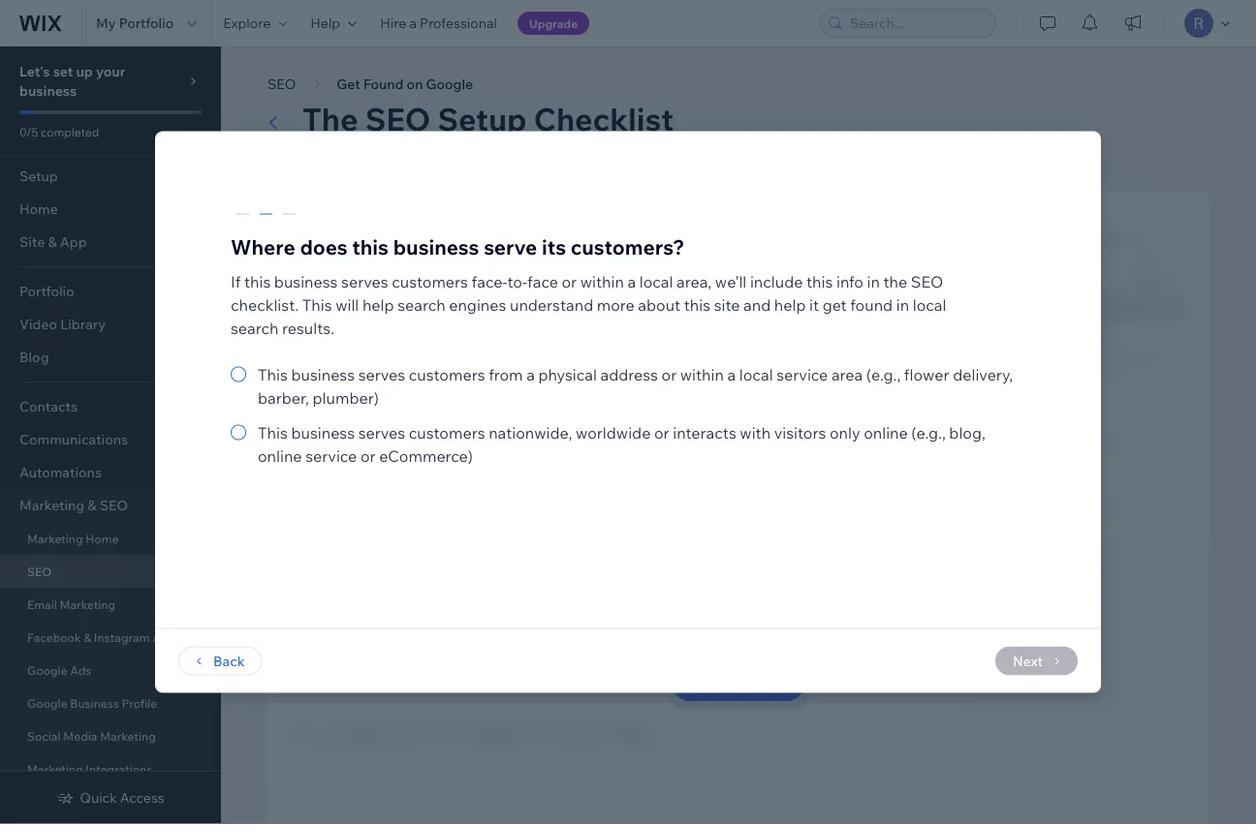 Task type: vqa. For each thing, say whether or not it's contained in the screenshot.
"Site & App" dropdown button
no



Task type: describe. For each thing, give the bounding box(es) containing it.
2 horizontal spatial local
[[913, 295, 946, 314]]

this down brand
[[352, 235, 389, 260]]

plumber)
[[313, 388, 379, 408]]

site inside if this business serves customers face-to-face or within a local area, we'll include this info in the seo checklist. this will help search engines understand more about this site and help it get found in local search results.
[[714, 295, 740, 314]]

2:
[[329, 723, 342, 742]]

setup link
[[0, 160, 213, 193]]

area,
[[677, 272, 712, 291]]

nationwide,
[[489, 423, 572, 442]]

search
[[615, 275, 667, 295]]

google up social
[[27, 696, 67, 711]]

online for found
[[440, 297, 479, 314]]

social media marketing
[[27, 729, 156, 744]]

a right from
[[526, 365, 535, 384]]

2 horizontal spatial online
[[864, 423, 908, 442]]

expert
[[1123, 499, 1164, 516]]

back
[[213, 653, 245, 670]]

0/5
[[19, 125, 38, 139]]

seo left learning
[[1044, 434, 1072, 451]]

get found on google
[[337, 76, 473, 93]]

for for ready
[[532, 275, 554, 295]]

upgrade
[[529, 16, 578, 31]]

google business profile link
[[0, 687, 213, 720]]

see how the seo setup checklist helps this site. watch video
[[1015, 340, 1166, 392]]

home link
[[0, 193, 213, 226]]

hire an seo expert
[[1044, 499, 1164, 516]]

watch
[[1015, 375, 1055, 392]]

journey
[[673, 442, 736, 464]]

serves for ecommerce)
[[358, 423, 405, 442]]

the inside see how the seo setup checklist helps this site. watch video
[[1072, 340, 1093, 357]]

this right if on the left of the page
[[244, 272, 271, 291]]

seo left 'journey'
[[632, 442, 669, 464]]

seo button
[[258, 70, 306, 99]]

marketing home
[[27, 532, 119, 546]]

complete
[[291, 744, 353, 761]]

get inside step 1: get the homepage ready for google search help get this site found online by completing these essential tasks.
[[345, 275, 372, 295]]

let's
[[19, 63, 50, 80]]

customers for nationwide,
[[409, 423, 485, 442]]

step for step 2: optimize the site pages for search engines
[[291, 723, 326, 742]]

1 horizontal spatial pages
[[534, 744, 573, 761]]

seo inside "link"
[[27, 565, 52, 579]]

get for get started
[[696, 675, 723, 694]]

step 1: get the homepage ready for google search help get this site found online by completing these essential tasks.
[[291, 275, 709, 314]]

business up the homepage
[[393, 235, 479, 260]]

access
[[120, 790, 164, 807]]

or left brand
[[343, 205, 355, 220]]

the up tasks
[[417, 723, 441, 742]]

worldwide
[[576, 423, 651, 442]]

seo inside popup button
[[100, 497, 128, 514]]

these inside 'step 2: optimize the site pages for search engines complete these tasks to make the site pages easier to find in search results.'
[[356, 744, 392, 761]]

site.
[[1140, 358, 1166, 375]]

customers?
[[571, 235, 685, 260]]

ready
[[486, 275, 529, 295]]

we'll
[[715, 272, 747, 291]]

this for this business serves customers nationwide, worldwide or interacts with visitors only online (e.g., blog, online service or ecommerce)
[[258, 423, 288, 442]]

google inside button
[[426, 76, 473, 93]]

get started
[[696, 675, 781, 694]]

0 horizontal spatial to
[[431, 744, 444, 761]]

setup inside see how the seo setup checklist helps this site. watch video
[[1127, 340, 1166, 357]]

face-
[[472, 272, 507, 291]]

site inside step 1: get the homepage ready for google search help get this site found online by completing these essential tasks.
[[374, 297, 397, 314]]

within for face
[[580, 272, 624, 291]]

instagram
[[94, 630, 150, 645]]

google ads
[[27, 663, 91, 678]]

setup inside sidebar element
[[19, 168, 58, 185]]

customers for from
[[409, 365, 485, 384]]

this inside step 1: get the homepage ready for google search help get this site found online by completing these essential tasks.
[[348, 297, 371, 314]]

site right "make"
[[508, 744, 531, 761]]

and
[[743, 295, 771, 314]]

this down 'area,'
[[684, 295, 710, 314]]

make
[[447, 744, 481, 761]]

service inside this business serves customers from a physical address or within a local service area (e.g., flower delivery, barber, plumber)
[[776, 365, 828, 384]]

option group containing this business serves customers from a physical address or within a local service area (e.g., flower delivery, barber, plumber)
[[231, 363, 1025, 468]]

seo learning hub
[[1044, 434, 1161, 451]]

on inside button
[[407, 76, 423, 93]]

2 help from the left
[[774, 295, 806, 314]]

my portfolio
[[96, 15, 174, 31]]

or left interacts
[[654, 423, 669, 442]]

with
[[740, 423, 771, 442]]

marketing for home
[[27, 532, 83, 546]]

search right find
[[675, 744, 717, 761]]

engines inside if this business serves customers face-to-face or within a local area, we'll include this info in the seo checklist. this will help search engines understand more about this site and help it get found in local search results.
[[449, 295, 506, 314]]

let's set up your business
[[19, 63, 125, 99]]

online for blog,
[[258, 446, 302, 466]]

social
[[27, 729, 61, 744]]

step 1: get the homepage ready for google search heading
[[291, 273, 709, 297]]

get inside if this business serves customers face-to-face or within a local area, we'll include this info in the seo checklist. this will help search engines understand more about this site and help it get found in local search results.
[[822, 295, 847, 314]]

hub
[[1134, 434, 1161, 451]]

how
[[1042, 340, 1069, 357]]

checklist.
[[231, 295, 299, 314]]

its
[[542, 235, 566, 260]]

1 horizontal spatial found
[[793, 442, 843, 464]]

the
[[302, 99, 358, 139]]

results. inside 'step 2: optimize the site pages for search engines complete these tasks to make the site pages easier to find in search results.'
[[720, 744, 766, 761]]

marketing inside social media marketing link
[[100, 729, 156, 744]]

a inside if this business serves customers face-to-face or within a local area, we'll include this info in the seo checklist. this will help search engines understand more about this site and help it get found in local search results.
[[627, 272, 636, 291]]

the right "make"
[[484, 744, 505, 761]]

easier
[[576, 744, 614, 761]]

if this business serves customers face-to-face or within a local area, we'll include this info in the seo checklist. this will help search engines understand more about this site and help it get found in local search results.
[[231, 272, 946, 338]]

& for instagram
[[84, 630, 91, 645]]

the inside step 1: get the homepage ready for google search help get this site found online by completing these essential tasks.
[[375, 275, 400, 295]]

Search... field
[[844, 10, 989, 37]]

does
[[300, 235, 348, 260]]

this for this business serves customers from a physical address or within a local service area (e.g., flower delivery, barber, plumber)
[[258, 365, 288, 384]]

1 vertical spatial in
[[896, 295, 909, 314]]

0 vertical spatial pages
[[476, 723, 521, 742]]

results. inside if this business serves customers face-to-face or within a local area, we'll include this info in the seo checklist. this will help search engines understand more about this site and help it get found in local search results.
[[282, 318, 334, 338]]

more
[[597, 295, 635, 314]]

business inside sidebar element
[[70, 696, 119, 711]]

an
[[1073, 499, 1088, 516]]

customers inside if this business serves customers face-to-face or within a local area, we'll include this info in the seo checklist. this will help search engines understand more about this site and help it get found in local search results.
[[392, 272, 468, 291]]

1 vertical spatial ads
[[70, 663, 91, 678]]

the seo setup checklist
[[302, 99, 674, 139]]

email marketing
[[27, 597, 116, 612]]

my
[[96, 15, 116, 31]]

quick access
[[80, 790, 164, 807]]

tasks
[[395, 744, 427, 761]]

find
[[633, 744, 657, 761]]

by
[[482, 297, 497, 314]]

include
[[750, 272, 803, 291]]

completing
[[500, 297, 572, 314]]

completed
[[41, 125, 99, 139]]

interacts
[[673, 423, 736, 442]]

physical
[[538, 365, 597, 384]]

the inside if this business serves customers face-to-face or within a local area, we'll include this info in the seo checklist. this will help search engines understand more about this site and help it get found in local search results.
[[883, 272, 907, 291]]

seo link
[[0, 555, 213, 588]]

help inside step 1: get the homepage ready for google search help get this site found online by completing these essential tasks.
[[291, 297, 321, 314]]

1:
[[329, 275, 341, 295]]

automations link
[[0, 456, 213, 489]]

1 help from the left
[[362, 295, 394, 314]]

ecommerce)
[[379, 446, 473, 466]]

search down the homepage
[[398, 295, 445, 314]]

explore
[[223, 15, 271, 31]]

seo inside see how the seo setup checklist helps this site. watch video
[[1096, 340, 1124, 357]]

search down checklist.
[[231, 318, 279, 338]]

local for we'll
[[639, 272, 673, 291]]

0/5 completed
[[19, 125, 99, 139]]

2 horizontal spatial to
[[740, 442, 757, 464]]

this inside see how the seo setup checklist helps this site. watch video
[[1114, 358, 1137, 375]]

marketing & seo
[[19, 497, 128, 514]]

google right only
[[872, 442, 933, 464]]

service inside this business serves customers nationwide, worldwide or interacts with visitors only online (e.g., blog, online service or ecommerce)
[[305, 446, 357, 466]]

tasks.
[[673, 297, 709, 314]]

(e.g., inside this business serves customers from a physical address or within a local service area (e.g., flower delivery, barber, plumber)
[[866, 365, 901, 384]]

marketing for &
[[19, 497, 84, 514]]

help button
[[299, 0, 368, 47]]

step 2: optimize the site pages for search engines heading
[[291, 721, 766, 744]]

google down facebook in the left bottom of the page
[[27, 663, 67, 678]]

0 vertical spatial ads
[[152, 630, 174, 645]]

flower
[[904, 365, 949, 384]]

started
[[726, 675, 781, 694]]



Task type: locate. For each thing, give the bounding box(es) containing it.
1 horizontal spatial to
[[617, 744, 630, 761]]

get inside step 1: get the homepage ready for google search help get this site found online by completing these essential tasks.
[[324, 297, 345, 314]]

1 horizontal spatial ads
[[152, 630, 174, 645]]

marketing home link
[[0, 522, 213, 555]]

business up the social media marketing
[[70, 696, 119, 711]]

0 vertical spatial within
[[580, 272, 624, 291]]

marketing inside "marketing home" link
[[27, 532, 83, 546]]

get inside popup button
[[696, 675, 723, 694]]

1 horizontal spatial hire
[[1044, 499, 1070, 516]]

get started button
[[672, 667, 804, 702]]

seo inside button
[[267, 76, 296, 93]]

it
[[809, 295, 819, 314]]

engines up find
[[602, 723, 661, 742]]

1 horizontal spatial business
[[291, 205, 340, 220]]

step inside step 1: get the homepage ready for google search help get this site found online by completing these essential tasks.
[[291, 275, 326, 295]]

0 vertical spatial setup
[[438, 99, 527, 139]]

1 horizontal spatial local
[[739, 365, 773, 384]]

marketing for integrations
[[27, 762, 83, 777]]

professional
[[420, 15, 497, 31]]

1 vertical spatial checklist
[[1015, 358, 1073, 375]]

results.
[[282, 318, 334, 338], [720, 744, 766, 761]]

marketing up "integrations"
[[100, 729, 156, 744]]

get inside button
[[337, 76, 360, 93]]

1 vertical spatial pages
[[534, 744, 573, 761]]

1 horizontal spatial service
[[776, 365, 828, 384]]

2 vertical spatial online
[[258, 446, 302, 466]]

business
[[291, 205, 340, 220], [70, 696, 119, 711]]

serves for barber,
[[358, 365, 405, 384]]

a up interacts
[[727, 365, 736, 384]]

hire for hire an seo expert
[[1044, 499, 1070, 516]]

seo right an
[[1091, 499, 1120, 516]]

home up seo "link" at the left
[[86, 532, 119, 546]]

this inside if this business serves customers face-to-face or within a local area, we'll include this info in the seo checklist. this will help search engines understand more about this site and help it get found in local search results.
[[302, 295, 332, 314]]

1 vertical spatial results.
[[720, 744, 766, 761]]

serves up plumber)
[[358, 365, 405, 384]]

1 vertical spatial (e.g.,
[[911, 423, 946, 442]]

in inside 'step 2: optimize the site pages for search engines complete these tasks to make the site pages easier to find in search results.'
[[661, 744, 672, 761]]

get found on google button
[[327, 70, 483, 99]]

help right will
[[362, 295, 394, 314]]

this
[[352, 235, 389, 260], [244, 272, 271, 291], [806, 272, 833, 291], [684, 295, 710, 314], [348, 297, 371, 314], [1114, 358, 1137, 375]]

found
[[363, 76, 404, 93]]

1 horizontal spatial in
[[867, 272, 880, 291]]

local
[[639, 272, 673, 291], [913, 295, 946, 314], [739, 365, 773, 384]]

or inside if this business serves customers face-to-face or within a local area, we'll include this info in the seo checklist. this will help search engines understand more about this site and help it get found in local search results.
[[562, 272, 577, 291]]

serves
[[341, 272, 388, 291], [358, 365, 405, 384], [358, 423, 405, 442]]

portfolio
[[119, 15, 174, 31]]

these inside step 1: get the homepage ready for google search help get this site found online by completing these essential tasks.
[[575, 297, 611, 314]]

pages up "make"
[[476, 723, 521, 742]]

local inside this business serves customers from a physical address or within a local service area (e.g., flower delivery, barber, plumber)
[[739, 365, 773, 384]]

0 vertical spatial engines
[[449, 295, 506, 314]]

hire for hire a professional
[[380, 15, 406, 31]]

seo up helps
[[1096, 340, 1124, 357]]

to right tasks
[[431, 744, 444, 761]]

will
[[335, 295, 359, 314]]

setup up site.
[[1127, 340, 1166, 357]]

social media marketing link
[[0, 720, 213, 753]]

marketing inside marketing & seo popup button
[[19, 497, 84, 514]]

marketing down social
[[27, 762, 83, 777]]

customers up ecommerce) at left
[[409, 423, 485, 442]]

hire an seo expert link
[[1044, 499, 1164, 516]]

on right visitors
[[846, 442, 868, 464]]

site right will
[[374, 297, 397, 314]]

this down business or brand name
[[348, 297, 371, 314]]

customers inside this business serves customers nationwide, worldwide or interacts with visitors only online (e.g., blog, online service or ecommerce)
[[409, 423, 485, 442]]

0 vertical spatial serves
[[341, 272, 388, 291]]

for inside step 1: get the homepage ready for google search help get this site found online by completing these essential tasks.
[[532, 275, 554, 295]]

1 vertical spatial home
[[86, 532, 119, 546]]

2 horizontal spatial setup
[[1127, 340, 1166, 357]]

help left will
[[291, 297, 321, 314]]

seo down explore
[[267, 76, 296, 93]]

customers left from
[[409, 365, 485, 384]]

this
[[302, 295, 332, 314], [258, 365, 288, 384], [258, 423, 288, 442]]

0 horizontal spatial online
[[258, 446, 302, 466]]

essential
[[614, 297, 670, 314]]

found down the homepage
[[400, 297, 437, 314]]

brand
[[357, 205, 391, 220]]

0 horizontal spatial checklist
[[534, 99, 674, 139]]

the right info
[[883, 272, 907, 291]]

business inside this business serves customers nationwide, worldwide or interacts with visitors only online (e.g., blog, online service or ecommerce)
[[291, 423, 355, 442]]

customers inside this business serves customers from a physical address or within a local service area (e.g., flower delivery, barber, plumber)
[[409, 365, 485, 384]]

marketing integrations link
[[0, 753, 213, 786]]

for inside 'step 2: optimize the site pages for search engines complete these tasks to make the site pages easier to find in search results.'
[[524, 723, 546, 742]]

(e.g., inside this business serves customers nationwide, worldwide or interacts with visitors only online (e.g., blog, online service or ecommerce)
[[911, 423, 946, 442]]

facebook & instagram ads link
[[0, 621, 213, 654]]

hire right help button
[[380, 15, 406, 31]]

marketing down automations
[[19, 497, 84, 514]]

this down "1:"
[[302, 295, 332, 314]]

quick access button
[[57, 790, 164, 807]]

1 vertical spatial online
[[864, 423, 908, 442]]

step for step 1: get the homepage ready for google search
[[291, 275, 326, 295]]

get left started
[[696, 675, 723, 694]]

1 horizontal spatial (e.g.,
[[911, 423, 946, 442]]

0 vertical spatial service
[[776, 365, 828, 384]]

where does this business serve its customers?
[[231, 235, 685, 260]]

help inside button
[[310, 15, 340, 31]]

0 horizontal spatial these
[[356, 744, 392, 761]]

1 horizontal spatial home
[[86, 532, 119, 546]]

this up barber,
[[258, 365, 288, 384]]

if
[[231, 272, 241, 291]]

0 vertical spatial in
[[867, 272, 880, 291]]

2 vertical spatial customers
[[409, 423, 485, 442]]

search
[[398, 295, 445, 314], [231, 318, 279, 338], [549, 723, 599, 742], [675, 744, 717, 761]]

0 horizontal spatial pages
[[476, 723, 521, 742]]

0 horizontal spatial hire
[[380, 15, 406, 31]]

found down info
[[850, 295, 893, 314]]

within up interacts
[[680, 365, 724, 384]]

business up does
[[291, 205, 340, 220]]

in
[[867, 272, 880, 291], [896, 295, 909, 314], [661, 744, 672, 761]]

customers down where does this business serve its customers?
[[392, 272, 468, 291]]

1 horizontal spatial checklist
[[1015, 358, 1073, 375]]

this inside this business serves customers nationwide, worldwide or interacts with visitors only online (e.g., blog, online service or ecommerce)
[[258, 423, 288, 442]]

marketing integrations
[[27, 762, 152, 777]]

1 vertical spatial customers
[[409, 365, 485, 384]]

1 vertical spatial this
[[258, 365, 288, 384]]

0 vertical spatial hire
[[380, 15, 406, 31]]

1 horizontal spatial get
[[761, 442, 789, 464]]

option group
[[231, 363, 1025, 468]]

1 vertical spatial these
[[356, 744, 392, 761]]

marketing inside marketing integrations link
[[27, 762, 83, 777]]

step inside 'step 2: optimize the site pages for search engines complete these tasks to make the site pages easier to find in search results.'
[[291, 723, 326, 742]]

marketing down marketing & seo
[[27, 532, 83, 546]]

0 horizontal spatial within
[[580, 272, 624, 291]]

serves inside if this business serves customers face-to-face or within a local area, we'll include this info in the seo checklist. this will help search engines understand more about this site and help it get found in local search results.
[[341, 272, 388, 291]]

1:12
[[1145, 288, 1169, 305]]

google ads link
[[0, 654, 213, 687]]

0 vertical spatial home
[[19, 201, 58, 218]]

on right the found
[[407, 76, 423, 93]]

local right 2/7
[[913, 295, 946, 314]]

serves up ecommerce) at left
[[358, 423, 405, 442]]

site up "make"
[[445, 723, 472, 742]]

a inside hire a professional "link"
[[409, 15, 417, 31]]

found inside step 1: get the homepage ready for google search help get this site found online by completing these essential tasks.
[[400, 297, 437, 314]]

1 vertical spatial service
[[305, 446, 357, 466]]

1 vertical spatial your
[[590, 442, 628, 464]]

& inside popup button
[[88, 497, 96, 514]]

within for address
[[680, 365, 724, 384]]

serves inside this business serves customers nationwide, worldwide or interacts with visitors only online (e.g., blog, online service or ecommerce)
[[358, 423, 405, 442]]

1 horizontal spatial your
[[590, 442, 628, 464]]

help left it
[[774, 295, 806, 314]]

1 horizontal spatial within
[[680, 365, 724, 384]]

seo inside if this business serves customers face-to-face or within a local area, we'll include this info in the seo checklist. this will help search engines understand more about this site and help it get found in local search results.
[[911, 272, 943, 291]]

home down setup link
[[19, 201, 58, 218]]

get left the found
[[337, 76, 360, 93]]

hire
[[380, 15, 406, 31], [1044, 499, 1070, 516]]

these left essential
[[575, 297, 611, 314]]

local up the with
[[739, 365, 773, 384]]

this business serves customers from a physical address or within a local service area (e.g., flower delivery, barber, plumber)
[[258, 365, 1013, 408]]

hire inside hire a professional "link"
[[380, 15, 406, 31]]

this inside this business serves customers from a physical address or within a local service area (e.g., flower delivery, barber, plumber)
[[258, 365, 288, 384]]

1 vertical spatial on
[[846, 442, 868, 464]]

found inside if this business serves customers face-to-face or within a local area, we'll include this info in the seo checklist. this will help search engines understand more about this site and help it get found in local search results.
[[850, 295, 893, 314]]

(e.g., left blog,
[[911, 423, 946, 442]]

1 vertical spatial engines
[[602, 723, 661, 742]]

only
[[830, 423, 860, 442]]

seo down get found on google button
[[365, 99, 431, 139]]

2 vertical spatial setup
[[1127, 340, 1166, 357]]

step left "1:"
[[291, 275, 326, 295]]

1 vertical spatial business
[[70, 696, 119, 711]]

on
[[407, 76, 423, 93], [846, 442, 868, 464]]

area
[[831, 365, 863, 384]]

step 2: optimize the site pages for search engines complete these tasks to make the site pages easier to find in search results.
[[291, 723, 766, 761]]

1 vertical spatial &
[[84, 630, 91, 645]]

ads right instagram
[[152, 630, 174, 645]]

google up the seo setup checklist
[[426, 76, 473, 93]]

1 vertical spatial within
[[680, 365, 724, 384]]

step up "complete"
[[291, 723, 326, 742]]

search up easier on the bottom
[[549, 723, 599, 742]]

marketing up facebook & instagram ads on the bottom left of page
[[60, 597, 116, 612]]

get
[[822, 295, 847, 314], [324, 297, 345, 314], [761, 442, 789, 464]]

online inside step 1: get the homepage ready for google search help get this site found online by completing these essential tasks.
[[440, 297, 479, 314]]

1 vertical spatial step
[[291, 723, 326, 742]]

0 horizontal spatial (e.g.,
[[866, 365, 901, 384]]

sidebar element
[[0, 47, 221, 825]]

to left find
[[617, 744, 630, 761]]

online right only
[[864, 423, 908, 442]]

0 horizontal spatial get
[[324, 297, 345, 314]]

barber,
[[258, 388, 309, 408]]

a left the professional
[[409, 15, 417, 31]]

blog,
[[949, 423, 986, 442]]

0 vertical spatial checklist
[[534, 99, 674, 139]]

found right the with
[[793, 442, 843, 464]]

2 vertical spatial in
[[661, 744, 672, 761]]

get up will
[[345, 275, 372, 295]]

for for pages
[[524, 723, 546, 742]]

seo up email
[[27, 565, 52, 579]]

start
[[544, 442, 586, 464]]

2 vertical spatial get
[[696, 675, 723, 694]]

from
[[489, 365, 523, 384]]

your inside let's set up your business
[[96, 63, 125, 80]]

0 horizontal spatial help
[[362, 295, 394, 314]]

local for area
[[739, 365, 773, 384]]

a up essential
[[627, 272, 636, 291]]

0 horizontal spatial business
[[70, 696, 119, 711]]

address
[[600, 365, 658, 384]]

seo right 2/7
[[911, 272, 943, 291]]

1 vertical spatial setup
[[19, 168, 58, 185]]

business up plumber)
[[291, 365, 355, 384]]

results. down checklist.
[[282, 318, 334, 338]]

0 horizontal spatial local
[[639, 272, 673, 291]]

get right it
[[822, 295, 847, 314]]

0 horizontal spatial in
[[661, 744, 672, 761]]

or left ecommerce) at left
[[360, 446, 376, 466]]

1 horizontal spatial engines
[[602, 723, 661, 742]]

marketing inside email marketing link
[[60, 597, 116, 612]]

1 horizontal spatial results.
[[720, 744, 766, 761]]

ads
[[152, 630, 174, 645], [70, 663, 91, 678]]

serves up will
[[341, 272, 388, 291]]

get right 'journey'
[[761, 442, 789, 464]]

service left area
[[776, 365, 828, 384]]

1 horizontal spatial setup
[[438, 99, 527, 139]]

0 horizontal spatial setup
[[19, 168, 58, 185]]

quick
[[80, 790, 117, 807]]

checklist inside see how the seo setup checklist helps this site. watch video
[[1015, 358, 1073, 375]]

local up 'about'
[[639, 272, 673, 291]]

seo down automations "link"
[[100, 497, 128, 514]]

within inside this business serves customers from a physical address or within a local service area (e.g., flower delivery, barber, plumber)
[[680, 365, 724, 384]]

this left site.
[[1114, 358, 1137, 375]]

& right facebook in the left bottom of the page
[[84, 630, 91, 645]]

help right explore
[[310, 15, 340, 31]]

business inside let's set up your business
[[19, 82, 77, 99]]

2 step from the top
[[291, 723, 326, 742]]

1 vertical spatial get
[[345, 275, 372, 295]]

1 horizontal spatial online
[[440, 297, 479, 314]]

service down plumber)
[[305, 446, 357, 466]]

homepage
[[404, 275, 483, 295]]

2 horizontal spatial found
[[850, 295, 893, 314]]

or inside this business serves customers from a physical address or within a local service area (e.g., flower delivery, barber, plumber)
[[662, 365, 677, 384]]

0 vertical spatial results.
[[282, 318, 334, 338]]

1 horizontal spatial on
[[846, 442, 868, 464]]

business or brand name
[[291, 205, 426, 220]]

0 horizontal spatial home
[[19, 201, 58, 218]]

or right face
[[562, 272, 577, 291]]

online
[[440, 297, 479, 314], [864, 423, 908, 442], [258, 446, 302, 466]]

engines inside 'step 2: optimize the site pages for search engines complete these tasks to make the site pages easier to find in search results.'
[[602, 723, 661, 742]]

1:12 button
[[1015, 221, 1186, 323]]

serves inside this business serves customers from a physical address or within a local service area (e.g., flower delivery, barber, plumber)
[[358, 365, 405, 384]]

in right info
[[867, 272, 880, 291]]

integrations
[[86, 762, 152, 777]]

back button
[[178, 647, 262, 676]]

the right "1:"
[[375, 275, 400, 295]]

this down barber,
[[258, 423, 288, 442]]

0 vertical spatial (e.g.,
[[866, 365, 901, 384]]

google inside step 1: get the homepage ready for google search help get this site found online by completing these essential tasks.
[[557, 275, 612, 295]]

0 vertical spatial get
[[337, 76, 360, 93]]

0 vertical spatial help
[[310, 15, 340, 31]]

1 horizontal spatial help
[[774, 295, 806, 314]]

within up more
[[580, 272, 624, 291]]

business inside if this business serves customers face-to-face or within a local area, we'll include this info in the seo checklist. this will help search engines understand more about this site and help it get found in local search results.
[[274, 272, 338, 291]]

set
[[53, 63, 73, 80]]

0 vertical spatial customers
[[392, 272, 468, 291]]

get
[[337, 76, 360, 93], [345, 275, 372, 295], [696, 675, 723, 694]]

or right address
[[662, 365, 677, 384]]

0 horizontal spatial results.
[[282, 318, 334, 338]]

2/7
[[879, 286, 897, 301]]

email marketing link
[[0, 588, 213, 621]]

about
[[638, 295, 680, 314]]

upgrade button
[[517, 12, 589, 35]]

0 horizontal spatial service
[[305, 446, 357, 466]]

or
[[343, 205, 355, 220], [562, 272, 577, 291], [662, 365, 677, 384], [654, 423, 669, 442], [360, 446, 376, 466]]

facebook
[[27, 630, 81, 645]]

facebook & instagram ads
[[27, 630, 174, 645]]

online down barber,
[[258, 446, 302, 466]]

to right 'journey'
[[740, 442, 757, 464]]

online down the homepage
[[440, 297, 479, 314]]

info
[[836, 272, 863, 291]]

0 vertical spatial local
[[639, 272, 673, 291]]

results. down get started popup button
[[720, 744, 766, 761]]

setup down 0/5
[[19, 168, 58, 185]]

learning
[[1075, 434, 1131, 451]]

media
[[63, 729, 97, 744]]

1 vertical spatial local
[[913, 295, 946, 314]]

for
[[532, 275, 554, 295], [524, 723, 546, 742]]

0 horizontal spatial on
[[407, 76, 423, 93]]

this up it
[[806, 272, 833, 291]]

get for get found on google
[[337, 76, 360, 93]]

0 vertical spatial online
[[440, 297, 479, 314]]

0 vertical spatial your
[[96, 63, 125, 80]]

business inside this business serves customers from a physical address or within a local service area (e.g., flower delivery, barber, plumber)
[[291, 365, 355, 384]]

business down does
[[274, 272, 338, 291]]

2 vertical spatial local
[[739, 365, 773, 384]]

serve
[[484, 235, 537, 260]]

0 vertical spatial for
[[532, 275, 554, 295]]

1 vertical spatial for
[[524, 723, 546, 742]]

business down let's
[[19, 82, 77, 99]]

within inside if this business serves customers face-to-face or within a local area, we'll include this info in the seo checklist. this will help search engines understand more about this site and help it get found in local search results.
[[580, 272, 624, 291]]

optimize
[[346, 723, 413, 742]]

seo
[[267, 76, 296, 93], [365, 99, 431, 139], [911, 272, 943, 291], [1096, 340, 1124, 357], [1044, 434, 1072, 451], [632, 442, 669, 464], [100, 497, 128, 514], [1091, 499, 1120, 516], [27, 565, 52, 579]]

0 horizontal spatial ads
[[70, 663, 91, 678]]

0 vertical spatial step
[[291, 275, 326, 295]]

home
[[19, 201, 58, 218], [86, 532, 119, 546]]

hire a professional
[[380, 15, 497, 31]]

1 horizontal spatial these
[[575, 297, 611, 314]]

to-
[[507, 272, 527, 291]]

marketing & seo button
[[0, 489, 213, 522]]

site down we'll
[[714, 295, 740, 314]]

0 horizontal spatial found
[[400, 297, 437, 314]]

the up helps
[[1072, 340, 1093, 357]]

0 vertical spatial business
[[291, 205, 340, 220]]

google up more
[[557, 275, 612, 295]]

1 step from the top
[[291, 275, 326, 295]]

0 vertical spatial on
[[407, 76, 423, 93]]

in up flower
[[896, 295, 909, 314]]

face
[[527, 272, 558, 291]]

0 vertical spatial these
[[575, 297, 611, 314]]

0 horizontal spatial engines
[[449, 295, 506, 314]]

& for seo
[[88, 497, 96, 514]]

0 vertical spatial this
[[302, 295, 332, 314]]

&
[[88, 497, 96, 514], [84, 630, 91, 645]]

step
[[291, 275, 326, 295], [291, 723, 326, 742]]

0 vertical spatial &
[[88, 497, 96, 514]]

within
[[580, 272, 624, 291], [680, 365, 724, 384]]

automations
[[19, 464, 102, 481]]

profile
[[122, 696, 157, 711]]

video
[[1058, 375, 1095, 392]]



